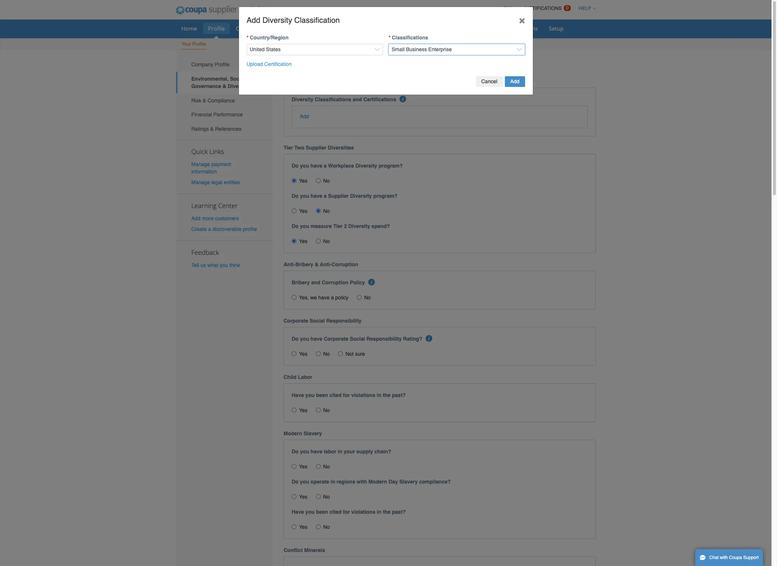 Task type: locate. For each thing, give the bounding box(es) containing it.
2 do from the top
[[292, 193, 299, 199]]

feedback
[[191, 248, 219, 257]]

responsibility up do you have corporate social responsibility rating?
[[327, 318, 362, 324]]

profile right your
[[193, 41, 206, 47]]

2 * from the left
[[389, 35, 391, 41]]

anti-
[[284, 262, 296, 268], [320, 262, 332, 268]]

corruption
[[332, 262, 358, 268], [322, 280, 349, 286]]

program?
[[379, 163, 403, 169], [374, 193, 398, 199]]

bribery up yes,
[[292, 280, 310, 286]]

add inside button
[[511, 78, 520, 84]]

1 vertical spatial the
[[383, 509, 391, 515]]

social up not sure at the bottom left
[[350, 336, 365, 342]]

tell us what you think
[[191, 263, 241, 268]]

payment
[[212, 161, 231, 167]]

environmental, social, governance & diversity link
[[176, 72, 273, 93]]

responsibility
[[327, 318, 362, 324], [367, 336, 402, 342]]

0 vertical spatial and
[[353, 96, 362, 102]]

0 vertical spatial bribery
[[296, 262, 314, 268]]

a left workplace
[[324, 163, 327, 169]]

add for add diversity classification
[[247, 16, 261, 25]]

classifications for *
[[392, 35, 429, 41]]

* for * classifications
[[389, 35, 391, 41]]

0 horizontal spatial classifications
[[315, 96, 352, 102]]

2
[[344, 223, 347, 229]]

responsibility left rating?
[[367, 336, 402, 342]]

child
[[284, 375, 297, 380]]

environmental, social, governance & diversity up 'compliance'
[[191, 76, 250, 89]]

add up create
[[191, 216, 201, 222]]

modern
[[284, 431, 302, 437], [369, 479, 387, 485]]

profile down coupa supplier portal image
[[208, 25, 225, 32]]

governance down * classifications
[[389, 58, 446, 69]]

0 horizontal spatial additional information image
[[369, 279, 375, 286]]

add more customers
[[191, 216, 239, 222]]

1 cited from the top
[[330, 393, 342, 399]]

classifications for diversity
[[315, 96, 352, 102]]

do for do you measure tier 2 diversity spend?
[[292, 223, 299, 229]]

0 vertical spatial have
[[292, 393, 304, 399]]

manage payment information
[[191, 161, 231, 175]]

corruption up policy on the left
[[332, 262, 358, 268]]

0 horizontal spatial governance
[[191, 83, 221, 89]]

1 vertical spatial have
[[292, 509, 304, 515]]

1 vertical spatial with
[[721, 555, 728, 561]]

the
[[383, 393, 391, 399], [383, 509, 391, 515]]

do for do you have a workplace diversity program?
[[292, 163, 299, 169]]

profile
[[243, 226, 257, 232]]

add button right cancel button
[[505, 76, 525, 87]]

do you have corporate social responsibility rating?
[[292, 336, 423, 342]]

no
[[323, 178, 330, 184], [323, 208, 330, 214], [323, 239, 330, 244], [364, 295, 371, 301], [323, 351, 330, 357], [323, 408, 330, 414], [323, 464, 330, 470], [323, 494, 330, 500], [323, 525, 330, 531]]

1 vertical spatial cited
[[330, 509, 342, 515]]

bribery up bribery and corruption policy
[[296, 262, 314, 268]]

0 vertical spatial add button
[[505, 76, 525, 87]]

a left policy
[[331, 295, 334, 301]]

0 horizontal spatial corporate
[[284, 318, 308, 324]]

do for do you have labor in your supply chain?
[[292, 449, 299, 455]]

1 vertical spatial manage
[[191, 179, 210, 185]]

add button up the two
[[300, 113, 309, 120]]

2 the from the top
[[383, 509, 391, 515]]

* country/region
[[247, 35, 289, 41]]

minerals
[[304, 548, 325, 554]]

profile for your profile
[[193, 41, 206, 47]]

references
[[215, 126, 242, 132]]

add-ons
[[517, 25, 538, 32]]

0 horizontal spatial environmental,
[[191, 76, 229, 82]]

1 vertical spatial program?
[[374, 193, 398, 199]]

diversity classifications and certifications
[[292, 96, 397, 102]]

setup link
[[544, 23, 569, 34]]

1 horizontal spatial *
[[389, 35, 391, 41]]

environmental, down sheets
[[284, 58, 353, 69]]

1 vertical spatial corruption
[[322, 280, 349, 286]]

a for do you have a workplace diversity program?
[[324, 163, 327, 169]]

additional information image right rating?
[[426, 336, 433, 342]]

financial
[[191, 112, 212, 118]]

diversity inside × dialog
[[263, 16, 292, 25]]

1 vertical spatial past?
[[392, 509, 406, 515]]

1 vertical spatial have you been cited for violations in the past?
[[292, 509, 406, 515]]

0 vertical spatial additional information image
[[400, 96, 407, 102]]

governance up risk & compliance
[[191, 83, 221, 89]]

company
[[191, 62, 214, 68]]

performance
[[214, 112, 243, 118]]

have you been cited for violations in the past?
[[292, 393, 406, 399], [292, 509, 406, 515]]

two
[[295, 145, 305, 151]]

2 been from the top
[[316, 509, 328, 515]]

5 do from the top
[[292, 449, 299, 455]]

a for do you have a supplier diversity program?
[[324, 193, 327, 199]]

manage inside manage payment information
[[191, 161, 210, 167]]

0 horizontal spatial social,
[[230, 76, 247, 82]]

with right the regions
[[357, 479, 367, 485]]

0 vertical spatial program?
[[379, 163, 403, 169]]

4 do from the top
[[292, 336, 299, 342]]

and
[[353, 96, 362, 102], [311, 280, 321, 286]]

quick links
[[191, 147, 224, 156]]

1 vertical spatial profile
[[193, 41, 206, 47]]

what
[[208, 263, 218, 268]]

regions
[[337, 479, 356, 485]]

add-
[[517, 25, 529, 32]]

1 have you been cited for violations in the past? from the top
[[292, 393, 406, 399]]

social
[[310, 318, 325, 324], [350, 336, 365, 342]]

supplier up do you measure tier 2 diversity spend?
[[328, 193, 349, 199]]

additional information image for bribery and corruption policy
[[369, 279, 375, 286]]

1 vertical spatial been
[[316, 509, 328, 515]]

ratings
[[191, 126, 209, 132]]

corporate social responsibility
[[284, 318, 362, 324]]

1 vertical spatial supplier
[[328, 193, 349, 199]]

additional information image
[[400, 96, 407, 102], [369, 279, 375, 286], [426, 336, 433, 342]]

0 horizontal spatial modern
[[284, 431, 302, 437]]

1 horizontal spatial environmental,
[[284, 58, 353, 69]]

1 horizontal spatial modern
[[369, 479, 387, 485]]

slavery up do you have labor in your supply chain?
[[304, 431, 322, 437]]

add button
[[505, 76, 525, 87], [300, 113, 309, 120]]

4 yes from the top
[[299, 351, 308, 357]]

additional information image right policy on the left
[[369, 279, 375, 286]]

environmental, down company profile
[[191, 76, 229, 82]]

1 vertical spatial responsibility
[[367, 336, 402, 342]]

financial performance link
[[176, 108, 273, 122]]

add up orders
[[247, 16, 261, 25]]

add for rightmost add button
[[511, 78, 520, 84]]

0 vertical spatial environmental,
[[284, 58, 353, 69]]

1 * from the left
[[247, 35, 249, 41]]

0 horizontal spatial anti-
[[284, 262, 296, 268]]

slavery right day
[[400, 479, 418, 485]]

* for * country/region
[[247, 35, 249, 41]]

1 vertical spatial for
[[343, 509, 350, 515]]

0 horizontal spatial *
[[247, 35, 249, 41]]

0 horizontal spatial slavery
[[304, 431, 322, 437]]

upload certification
[[247, 61, 292, 67]]

1 horizontal spatial add button
[[505, 76, 525, 87]]

2 manage from the top
[[191, 179, 210, 185]]

1 vertical spatial and
[[311, 280, 321, 286]]

1 vertical spatial corporate
[[324, 336, 349, 342]]

1 vertical spatial classifications
[[315, 96, 352, 102]]

1 vertical spatial slavery
[[400, 479, 418, 485]]

have down corporate social responsibility
[[311, 336, 323, 342]]

1 have from the top
[[292, 393, 304, 399]]

tier left the two
[[284, 145, 293, 151]]

0 horizontal spatial social
[[310, 318, 325, 324]]

0 vertical spatial the
[[383, 393, 391, 399]]

supplier right the two
[[306, 145, 327, 151]]

0 vertical spatial social,
[[356, 58, 387, 69]]

supplier
[[306, 145, 327, 151], [328, 193, 349, 199]]

0 horizontal spatial supplier
[[306, 145, 327, 151]]

yes, we have a policy
[[299, 295, 349, 301]]

1 horizontal spatial with
[[721, 555, 728, 561]]

0 vertical spatial cited
[[330, 393, 342, 399]]

2 horizontal spatial additional information image
[[426, 336, 433, 342]]

chat
[[710, 555, 719, 561]]

environmental, social, governance & diversity down * classifications
[[284, 58, 498, 69]]

1 horizontal spatial social,
[[356, 58, 387, 69]]

None radio
[[292, 178, 297, 183], [292, 209, 297, 214], [316, 209, 321, 214], [292, 295, 297, 300], [357, 295, 362, 300], [338, 352, 343, 357], [292, 408, 297, 413], [316, 408, 321, 413], [316, 465, 321, 469], [292, 525, 297, 530], [316, 525, 321, 530], [292, 178, 297, 183], [292, 209, 297, 214], [316, 209, 321, 214], [292, 295, 297, 300], [357, 295, 362, 300], [338, 352, 343, 357], [292, 408, 297, 413], [316, 408, 321, 413], [316, 465, 321, 469], [292, 525, 297, 530], [316, 525, 321, 530]]

environmental,
[[284, 58, 353, 69], [191, 76, 229, 82]]

do
[[292, 163, 299, 169], [292, 193, 299, 199], [292, 223, 299, 229], [292, 336, 299, 342], [292, 449, 299, 455], [292, 479, 299, 485]]

manage legal entities link
[[191, 179, 240, 185]]

additional information image for do you have corporate social responsibility rating?
[[426, 336, 433, 342]]

1 vertical spatial social
[[350, 336, 365, 342]]

past?
[[392, 393, 406, 399], [392, 509, 406, 515]]

a up 'measure'
[[324, 193, 327, 199]]

country/region
[[250, 35, 289, 41]]

0 vertical spatial governance
[[389, 58, 446, 69]]

tier left the 2
[[334, 223, 343, 229]]

additional information image right certifications
[[400, 96, 407, 102]]

1 vertical spatial environmental,
[[191, 76, 229, 82]]

1 manage from the top
[[191, 161, 210, 167]]

0 vertical spatial violations
[[352, 393, 376, 399]]

1 do from the top
[[292, 163, 299, 169]]

1 horizontal spatial tier
[[334, 223, 343, 229]]

0 vertical spatial classifications
[[392, 35, 429, 41]]

quick
[[191, 147, 208, 156]]

0 vertical spatial environmental, social, governance & diversity
[[284, 58, 498, 69]]

profile link
[[203, 23, 230, 34]]

and up we
[[311, 280, 321, 286]]

0 vertical spatial past?
[[392, 393, 406, 399]]

do for do you have corporate social responsibility rating?
[[292, 336, 299, 342]]

social down we
[[310, 318, 325, 324]]

think
[[230, 263, 241, 268]]

day
[[389, 479, 398, 485]]

0 vertical spatial manage
[[191, 161, 210, 167]]

your profile
[[182, 41, 206, 47]]

information
[[191, 169, 217, 175]]

1 horizontal spatial corporate
[[324, 336, 349, 342]]

0 vertical spatial been
[[316, 393, 328, 399]]

service/time sheets
[[265, 25, 317, 32]]

setup
[[549, 25, 564, 32]]

tell
[[191, 263, 199, 268]]

2 vertical spatial profile
[[215, 62, 230, 68]]

1 horizontal spatial additional information image
[[400, 96, 407, 102]]

anti-bribery & anti-corruption
[[284, 262, 358, 268]]

7 yes from the top
[[299, 494, 308, 500]]

manage down information at the top left
[[191, 179, 210, 185]]

1 vertical spatial additional information image
[[369, 279, 375, 286]]

8 yes from the top
[[299, 525, 308, 531]]

2 violations from the top
[[352, 509, 376, 515]]

*
[[247, 35, 249, 41], [389, 35, 391, 41]]

cancel
[[482, 78, 498, 84]]

add up the two
[[300, 114, 309, 120]]

1 horizontal spatial and
[[353, 96, 362, 102]]

1 horizontal spatial slavery
[[400, 479, 418, 485]]

have up 'measure'
[[311, 193, 323, 199]]

your
[[182, 41, 191, 47]]

have for social
[[311, 336, 323, 342]]

corruption up policy
[[322, 280, 349, 286]]

0 horizontal spatial responsibility
[[327, 318, 362, 324]]

service/time sheets link
[[260, 23, 322, 34]]

ratings & references
[[191, 126, 242, 132]]

6 do from the top
[[292, 479, 299, 485]]

yes
[[299, 178, 308, 184], [299, 208, 308, 214], [299, 239, 308, 244], [299, 351, 308, 357], [299, 408, 308, 414], [299, 464, 308, 470], [299, 494, 308, 500], [299, 525, 308, 531]]

1 vertical spatial modern
[[369, 479, 387, 485]]

with right chat
[[721, 555, 728, 561]]

social,
[[356, 58, 387, 69], [230, 76, 247, 82]]

None radio
[[316, 178, 321, 183], [292, 239, 297, 244], [316, 239, 321, 244], [292, 352, 297, 357], [316, 352, 321, 357], [292, 465, 297, 469], [292, 495, 297, 500], [316, 495, 321, 500], [316, 178, 321, 183], [292, 239, 297, 244], [316, 239, 321, 244], [292, 352, 297, 357], [316, 352, 321, 357], [292, 465, 297, 469], [292, 495, 297, 500], [316, 495, 321, 500]]

profile up environmental, social, governance & diversity link
[[215, 62, 230, 68]]

classifications inside × dialog
[[392, 35, 429, 41]]

and left certifications
[[353, 96, 362, 102]]

3 do from the top
[[292, 223, 299, 229]]

in
[[377, 393, 382, 399], [338, 449, 343, 455], [331, 479, 336, 485], [377, 509, 382, 515]]

have left labor
[[311, 449, 323, 455]]

0 vertical spatial have you been cited for violations in the past?
[[292, 393, 406, 399]]

2 vertical spatial additional information image
[[426, 336, 433, 342]]

0 horizontal spatial with
[[357, 479, 367, 485]]

2 have you been cited for violations in the past? from the top
[[292, 509, 406, 515]]

customers
[[215, 216, 239, 222]]

5 yes from the top
[[299, 408, 308, 414]]

1 horizontal spatial classifications
[[392, 35, 429, 41]]

6 yes from the top
[[299, 464, 308, 470]]

0 vertical spatial slavery
[[304, 431, 322, 437]]

been
[[316, 393, 328, 399], [316, 509, 328, 515]]

a for yes, we have a policy
[[331, 295, 334, 301]]

with inside chat with coupa support button
[[721, 555, 728, 561]]

manage up information at the top left
[[191, 161, 210, 167]]

compliance?
[[420, 479, 451, 485]]

1 horizontal spatial responsibility
[[367, 336, 402, 342]]

1 horizontal spatial anti-
[[320, 262, 332, 268]]

1 vertical spatial social,
[[230, 76, 247, 82]]

have for supplier
[[311, 193, 323, 199]]

0 horizontal spatial environmental, social, governance & diversity
[[191, 76, 250, 89]]

slavery
[[304, 431, 322, 437], [400, 479, 418, 485]]

1 vertical spatial governance
[[191, 83, 221, 89]]

0 horizontal spatial add button
[[300, 113, 309, 120]]

0 vertical spatial for
[[343, 393, 350, 399]]

tier
[[284, 145, 293, 151], [334, 223, 343, 229]]

1 horizontal spatial governance
[[389, 58, 446, 69]]

have down tier two supplier diversities
[[311, 163, 323, 169]]

0 horizontal spatial tier
[[284, 145, 293, 151]]

3 yes from the top
[[299, 239, 308, 244]]

corporate up not
[[324, 336, 349, 342]]

0 vertical spatial corporate
[[284, 318, 308, 324]]

add right cancel in the top of the page
[[511, 78, 520, 84]]

corporate down yes,
[[284, 318, 308, 324]]

1 vertical spatial violations
[[352, 509, 376, 515]]

have right we
[[319, 295, 330, 301]]



Task type: describe. For each thing, give the bounding box(es) containing it.
conflict
[[284, 548, 303, 554]]

diversities
[[328, 145, 354, 151]]

entities
[[224, 179, 240, 185]]

risk & compliance link
[[176, 93, 273, 108]]

not sure
[[346, 351, 365, 357]]

0 vertical spatial social
[[310, 318, 325, 324]]

1 vertical spatial tier
[[334, 223, 343, 229]]

company profile link
[[176, 58, 273, 72]]

home
[[182, 25, 197, 32]]

supply
[[357, 449, 373, 455]]

learning
[[191, 201, 217, 210]]

sure
[[355, 351, 365, 357]]

× button
[[512, 7, 533, 33]]

× dialog
[[239, 6, 534, 95]]

0 vertical spatial corruption
[[332, 262, 358, 268]]

0 horizontal spatial and
[[311, 280, 321, 286]]

add for the bottom add button
[[300, 114, 309, 120]]

manage for manage payment information
[[191, 161, 210, 167]]

do you operate in regions with modern day slavery compliance?
[[292, 479, 451, 485]]

additional information image for diversity classifications and certifications
[[400, 96, 407, 102]]

1 horizontal spatial social
[[350, 336, 365, 342]]

2 anti- from the left
[[320, 262, 332, 268]]

coupa supplier portal image
[[170, 1, 265, 20]]

support
[[744, 555, 759, 561]]

0 vertical spatial with
[[357, 479, 367, 485]]

you inside button
[[220, 263, 228, 268]]

do you have a workplace diversity program?
[[292, 163, 403, 169]]

×
[[519, 14, 525, 26]]

do you have a supplier diversity program?
[[292, 193, 398, 199]]

tier two supplier diversities
[[284, 145, 354, 151]]

modern slavery
[[284, 431, 322, 437]]

policy
[[336, 295, 349, 301]]

center
[[218, 201, 238, 210]]

1 vertical spatial bribery
[[292, 280, 310, 286]]

manage legal entities
[[191, 179, 240, 185]]

2 have from the top
[[292, 509, 304, 515]]

labor
[[324, 449, 337, 455]]

spend?
[[372, 223, 390, 229]]

workplace
[[328, 163, 354, 169]]

coupa
[[730, 555, 743, 561]]

rating?
[[403, 336, 423, 342]]

discoverable
[[213, 226, 242, 232]]

create
[[191, 226, 207, 232]]

0 vertical spatial supplier
[[306, 145, 327, 151]]

2 yes from the top
[[299, 208, 308, 214]]

manage payment information link
[[191, 161, 231, 175]]

add for add more customers
[[191, 216, 201, 222]]

profile for company profile
[[215, 62, 230, 68]]

financial performance
[[191, 112, 243, 118]]

do for do you have a supplier diversity program?
[[292, 193, 299, 199]]

risk
[[191, 98, 202, 103]]

ratings & references link
[[176, 122, 273, 136]]

1 horizontal spatial environmental, social, governance & diversity
[[284, 58, 498, 69]]

program? for do you have a supplier diversity program?
[[374, 193, 398, 199]]

conflict minerals
[[284, 548, 325, 554]]

do for do you operate in regions with modern day slavery compliance?
[[292, 479, 299, 485]]

manage for manage legal entities
[[191, 179, 210, 185]]

bribery and corruption policy
[[292, 280, 365, 286]]

service/time
[[265, 25, 298, 32]]

risk & compliance
[[191, 98, 235, 103]]

your profile link
[[181, 40, 207, 49]]

do you have labor in your supply chain?
[[292, 449, 391, 455]]

certifications
[[364, 96, 397, 102]]

have for workplace
[[311, 163, 323, 169]]

upload certification button
[[247, 60, 292, 68]]

1 vertical spatial environmental, social, governance & diversity
[[191, 76, 250, 89]]

legal
[[212, 179, 222, 185]]

not
[[346, 351, 354, 357]]

1 violations from the top
[[352, 393, 376, 399]]

1 past? from the top
[[392, 393, 406, 399]]

add more customers link
[[191, 216, 239, 222]]

chain?
[[375, 449, 391, 455]]

have for in
[[311, 449, 323, 455]]

1 for from the top
[[343, 393, 350, 399]]

certification
[[265, 61, 292, 67]]

us
[[201, 263, 206, 268]]

orders link
[[231, 23, 259, 34]]

compliance
[[208, 98, 235, 103]]

2 for from the top
[[343, 509, 350, 515]]

policy
[[350, 280, 365, 286]]

chat with coupa support button
[[696, 550, 764, 567]]

your
[[344, 449, 355, 455]]

0 vertical spatial tier
[[284, 145, 293, 151]]

chat with coupa support
[[710, 555, 759, 561]]

classification
[[295, 16, 340, 25]]

add-ons link
[[512, 23, 543, 34]]

1 vertical spatial add button
[[300, 113, 309, 120]]

program? for do you have a workplace diversity program?
[[379, 163, 403, 169]]

2 cited from the top
[[330, 509, 342, 515]]

1 yes from the top
[[299, 178, 308, 184]]

do you measure tier 2 diversity spend?
[[292, 223, 390, 229]]

upload
[[247, 61, 263, 67]]

we
[[311, 295, 317, 301]]

create a discoverable profile link
[[191, 226, 257, 232]]

0 vertical spatial profile
[[208, 25, 225, 32]]

0 vertical spatial modern
[[284, 431, 302, 437]]

1 been from the top
[[316, 393, 328, 399]]

create a discoverable profile
[[191, 226, 257, 232]]

tell us what you think button
[[191, 262, 241, 269]]

have for policy
[[319, 295, 330, 301]]

more
[[202, 216, 214, 222]]

operate
[[311, 479, 329, 485]]

labor
[[298, 375, 312, 380]]

home link
[[177, 23, 202, 34]]

0 vertical spatial responsibility
[[327, 318, 362, 324]]

1 anti- from the left
[[284, 262, 296, 268]]

sheets
[[299, 25, 317, 32]]

orders
[[236, 25, 254, 32]]

1 the from the top
[[383, 393, 391, 399]]

a right create
[[208, 226, 211, 232]]

1 horizontal spatial supplier
[[328, 193, 349, 199]]

2 past? from the top
[[392, 509, 406, 515]]

company profile
[[191, 62, 230, 68]]



Task type: vqa. For each thing, say whether or not it's contained in the screenshot.
the leftmost Environmental,
yes



